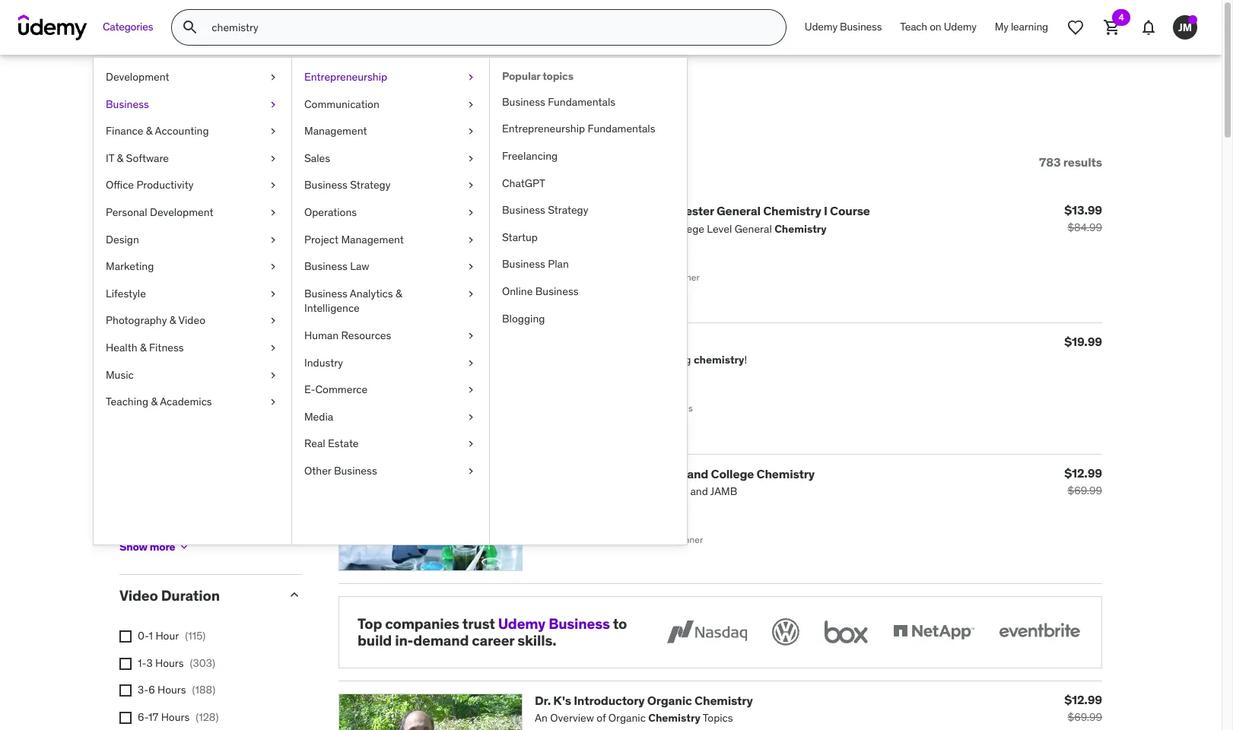 Task type: vqa. For each thing, say whether or not it's contained in the screenshot.


Task type: describe. For each thing, give the bounding box(es) containing it.
finance & accounting link
[[94, 118, 291, 145]]

xsmall image for project management
[[465, 232, 477, 247]]

health & fitness link
[[94, 335, 291, 362]]

to
[[613, 614, 627, 633]]

xsmall image for it & software
[[267, 151, 279, 166]]

real
[[304, 437, 325, 451]]

business link
[[94, 91, 291, 118]]

topics
[[542, 69, 573, 83]]

(188)
[[192, 683, 215, 697]]

other
[[304, 464, 331, 478]]

0 horizontal spatial video
[[119, 587, 158, 605]]

industry link
[[292, 350, 489, 377]]

hours for 6-17 hours
[[161, 710, 190, 724]]

$12.99 $69.99 for dr. k's introductory organic chemistry
[[1064, 692, 1102, 724]]

783 for 783 results
[[1039, 154, 1061, 169]]

i
[[824, 203, 827, 219]]

online
[[502, 284, 533, 298]]

entrepreneurship for entrepreneurship
[[304, 70, 387, 84]]

my learning link
[[986, 9, 1057, 46]]

health & fitness
[[106, 341, 184, 354]]

xsmall image for teaching & academics
[[267, 395, 279, 410]]

1 horizontal spatial udemy
[[805, 20, 837, 34]]

business left the teach
[[840, 20, 882, 34]]

music
[[106, 368, 134, 382]]

business law
[[304, 260, 369, 273]]

783 results for "chemistry"
[[119, 90, 428, 121]]

k's for complete
[[553, 203, 571, 219]]

ratings
[[119, 216, 172, 235]]

business strategy for startup
[[502, 203, 588, 217]]

software
[[126, 151, 169, 165]]

other business
[[304, 464, 377, 478]]

office productivity link
[[94, 172, 291, 199]]

photography & video link
[[94, 308, 291, 335]]

783 results
[[1039, 154, 1102, 169]]

show more
[[119, 540, 175, 554]]

teaching
[[106, 395, 148, 409]]

filter button
[[119, 139, 187, 186]]

strategy for startup
[[548, 203, 588, 217]]

Search for anything text field
[[209, 14, 767, 40]]

small image for video duration
[[287, 588, 302, 603]]

2 vertical spatial chemistry
[[695, 693, 753, 708]]

xsmall image inside photography & video link
[[267, 314, 279, 329]]

development link
[[94, 64, 291, 91]]

chemistry for general
[[763, 203, 821, 219]]

personal
[[106, 205, 147, 219]]

trust
[[462, 614, 495, 633]]

you have alerts image
[[1188, 15, 1197, 24]]

first
[[632, 203, 657, 219]]

xsmall image inside the other business "link"
[[465, 464, 477, 479]]

0 horizontal spatial udemy
[[498, 614, 546, 633]]

for
[[252, 90, 285, 121]]

the
[[535, 466, 556, 481]]

xsmall image inside industry link
[[465, 356, 477, 371]]

law
[[350, 260, 369, 273]]

& for accounting
[[146, 124, 152, 138]]

operations
[[304, 205, 357, 219]]

volkswagen image
[[769, 615, 803, 649]]

entrepreneurship fundamentals link
[[490, 116, 687, 143]]

business inside the online business link
[[535, 284, 579, 298]]

my learning
[[995, 20, 1048, 34]]

hour
[[155, 629, 179, 643]]

plan
[[548, 257, 569, 271]]

business down chatgpt on the top of the page
[[502, 203, 545, 217]]

1 horizontal spatial small image
[[287, 386, 302, 401]]

language button
[[119, 385, 275, 404]]

teaching & academics
[[106, 395, 212, 409]]

submit search image
[[181, 18, 200, 37]]

demand
[[413, 632, 469, 650]]

3.5
[[194, 313, 209, 327]]

the complete high school and college chemistry
[[535, 466, 815, 481]]

business inside business law link
[[304, 260, 347, 273]]

business inside business plan link
[[502, 257, 545, 271]]

up
[[221, 313, 233, 327]]

$84.99
[[1068, 221, 1102, 235]]

xsmall image for office productivity
[[267, 178, 279, 193]]

3-6 hours (188)
[[138, 683, 215, 697]]

business plan
[[502, 257, 569, 271]]

netapp image
[[890, 615, 978, 649]]

course
[[830, 203, 870, 219]]

xsmall image for e-commerce
[[465, 383, 477, 398]]

hours for 3-6 hours
[[157, 683, 186, 697]]

$12.99 for dr. k's introductory organic chemistry
[[1064, 692, 1102, 708]]

analytics
[[350, 287, 393, 300]]

business strategy link for operations
[[292, 172, 489, 199]]

chemistry for college
[[757, 466, 815, 481]]

top companies trust udemy business
[[358, 614, 610, 633]]

commerce
[[315, 383, 368, 396]]

human
[[304, 329, 339, 342]]

entrepreneurship element
[[489, 58, 687, 545]]

college
[[711, 466, 754, 481]]

semester
[[660, 203, 714, 219]]

0-
[[138, 629, 149, 643]]

0-1 hour (115)
[[138, 629, 206, 643]]

17
[[148, 710, 158, 724]]

1-
[[138, 656, 146, 670]]

xsmall image inside real estate link
[[465, 437, 477, 452]]

it & software link
[[94, 145, 291, 172]]

dr. k's complete first semester general chemistry i course
[[535, 203, 870, 219]]

(128)
[[196, 710, 219, 724]]

3-
[[138, 683, 148, 697]]

design link
[[94, 226, 291, 253]]

organic
[[647, 693, 692, 708]]

udemy image
[[18, 14, 87, 40]]

business inside business analytics & intelligence
[[304, 287, 347, 300]]

finance
[[106, 124, 143, 138]]

& for software
[[117, 151, 123, 165]]

português
[[138, 536, 187, 550]]

nasdaq image
[[663, 615, 751, 649]]

small image inside filter button
[[129, 155, 145, 170]]

career
[[472, 632, 514, 650]]

sales
[[304, 151, 330, 165]]

companies
[[385, 614, 459, 633]]

1 vertical spatial development
[[150, 205, 213, 219]]

business left to
[[549, 614, 610, 633]]

xsmall image for lifestyle
[[267, 287, 279, 301]]

results for 783 results
[[1063, 154, 1102, 169]]

"chemistry"
[[290, 90, 428, 121]]

783 for 783 results for "chemistry"
[[119, 90, 163, 121]]

language
[[119, 385, 186, 404]]



Task type: locate. For each thing, give the bounding box(es) containing it.
e-commerce
[[304, 383, 368, 396]]

development down categories dropdown button on the left top of page
[[106, 70, 169, 84]]

industry
[[304, 356, 343, 369]]

k's
[[553, 203, 571, 219], [553, 693, 571, 708]]

hours right "6"
[[157, 683, 186, 697]]

complete
[[574, 203, 629, 219], [558, 466, 613, 481]]

e-
[[304, 383, 315, 396]]

business strategy up operations
[[304, 178, 391, 192]]

show more button
[[119, 532, 190, 562]]

entrepreneurship for entrepreneurship fundamentals
[[502, 122, 585, 136]]

$12.99 $69.99
[[1064, 465, 1102, 497], [1064, 692, 1102, 724]]

online business
[[502, 284, 579, 298]]

chemistry left i
[[763, 203, 821, 219]]

business strategy inside entrepreneurship element
[[502, 203, 588, 217]]

startup
[[502, 230, 538, 244]]

xsmall image inside finance & accounting link
[[267, 124, 279, 139]]

business law link
[[292, 253, 489, 281]]

0 vertical spatial $12.99
[[1064, 465, 1102, 480]]

xsmall image inside "communication" link
[[465, 97, 477, 112]]

freelancing link
[[490, 143, 687, 170]]

k's for introductory
[[553, 693, 571, 708]]

& right the finance
[[146, 124, 152, 138]]

xsmall image for show more
[[178, 541, 190, 553]]

categories button
[[94, 9, 162, 46]]

fundamentals for business fundamentals
[[548, 95, 615, 109]]

0 vertical spatial 783
[[119, 90, 163, 121]]

1 vertical spatial fundamentals
[[588, 122, 655, 136]]

xsmall image inside business link
[[267, 97, 279, 112]]

2 small image from the top
[[287, 588, 302, 603]]

1 vertical spatial $12.99
[[1064, 692, 1102, 708]]

(303)
[[190, 656, 215, 670]]

& right analytics
[[396, 287, 402, 300]]

xsmall image for business law
[[465, 260, 477, 274]]

fundamentals down business fundamentals link
[[588, 122, 655, 136]]

& for video
[[169, 314, 176, 327]]

dr. down the skills.
[[535, 693, 551, 708]]

$12.99 for the complete high school and college chemistry
[[1064, 465, 1102, 480]]

1 horizontal spatial business strategy link
[[490, 197, 687, 224]]

business down estate
[[334, 464, 377, 478]]

dr. for dr. k's introductory organic chemistry
[[535, 693, 551, 708]]

xsmall image inside development 'link'
[[267, 70, 279, 85]]

1 vertical spatial $12.99 $69.99
[[1064, 692, 1102, 724]]

2 vertical spatial hours
[[161, 710, 190, 724]]

3
[[146, 656, 153, 670]]

& right teaching
[[151, 395, 158, 409]]

business strategy link for startup
[[490, 197, 687, 224]]

1 vertical spatial k's
[[553, 693, 571, 708]]

academics
[[160, 395, 212, 409]]

top
[[358, 614, 382, 633]]

chatgpt link
[[490, 170, 687, 197]]

project
[[304, 232, 339, 246]]

categories
[[103, 20, 153, 34]]

0 vertical spatial dr.
[[535, 203, 551, 219]]

filter
[[148, 154, 177, 169]]

$19.99
[[1064, 334, 1102, 349]]

& for academics
[[151, 395, 158, 409]]

intelligence
[[304, 301, 360, 315]]

1 $69.99 from the top
[[1068, 483, 1102, 497]]

small image left filter
[[129, 155, 145, 170]]

xsmall image for personal development
[[267, 205, 279, 220]]

e-commerce link
[[292, 377, 489, 404]]

strategy down sales link on the top
[[350, 178, 391, 192]]

& right it
[[117, 151, 123, 165]]

jm
[[1178, 20, 1192, 34]]

0 vertical spatial development
[[106, 70, 169, 84]]

business analytics & intelligence link
[[292, 281, 489, 322]]

chemistry right organic
[[695, 693, 753, 708]]

blogging
[[502, 312, 545, 325]]

xsmall image inside sales link
[[465, 151, 477, 166]]

startup link
[[490, 224, 687, 251]]

small image for ratings
[[287, 217, 302, 232]]

$69.99 for the complete high school and college chemistry
[[1068, 483, 1102, 497]]

notifications image
[[1140, 18, 1158, 37]]

office
[[106, 178, 134, 192]]

entrepreneurship up communication
[[304, 70, 387, 84]]

1 horizontal spatial video
[[178, 314, 205, 327]]

xsmall image inside show more button
[[178, 541, 190, 553]]

video down lifestyle "link"
[[178, 314, 205, 327]]

0 vertical spatial $69.99
[[1068, 483, 1102, 497]]

1 vertical spatial management
[[341, 232, 404, 246]]

finance & accounting
[[106, 124, 209, 138]]

0 horizontal spatial results
[[168, 90, 247, 121]]

1 dr. from the top
[[535, 203, 551, 219]]

& up fitness
[[169, 314, 176, 327]]

business strategy link up business plan link
[[490, 197, 687, 224]]

fundamentals up entrepreneurship fundamentals
[[548, 95, 615, 109]]

teach on udemy
[[900, 20, 977, 34]]

xsmall image
[[465, 151, 477, 166], [465, 178, 477, 193], [465, 205, 477, 220], [267, 260, 279, 274], [267, 314, 279, 329], [465, 356, 477, 371], [465, 410, 477, 425], [119, 429, 132, 441], [465, 437, 477, 452], [119, 456, 132, 469], [465, 464, 477, 479], [119, 483, 132, 496], [119, 511, 132, 523], [119, 658, 132, 670], [119, 685, 132, 697], [119, 712, 132, 724]]

business inside business fundamentals link
[[502, 95, 545, 109]]

complete up startup link
[[574, 203, 629, 219]]

business strategy link
[[292, 172, 489, 199], [490, 197, 687, 224]]

dr. k's complete first semester general chemistry i course link
[[535, 203, 870, 219]]

xsmall image inside health & fitness link
[[267, 341, 279, 356]]

results up $13.99
[[1063, 154, 1102, 169]]

xsmall image
[[267, 70, 279, 85], [465, 70, 477, 85], [267, 97, 279, 112], [465, 97, 477, 112], [267, 124, 279, 139], [465, 124, 477, 139], [267, 151, 279, 166], [267, 178, 279, 193], [267, 205, 279, 220], [267, 232, 279, 247], [465, 232, 477, 247], [465, 260, 477, 274], [267, 287, 279, 301], [465, 287, 477, 301], [465, 329, 477, 343], [267, 341, 279, 356], [267, 368, 279, 383], [465, 383, 477, 398], [267, 395, 279, 410], [178, 541, 190, 553], [119, 631, 132, 643]]

business down startup
[[502, 257, 545, 271]]

complete right the
[[558, 466, 613, 481]]

1 vertical spatial small image
[[287, 588, 302, 603]]

video duration button
[[119, 587, 275, 605]]

1 vertical spatial entrepreneurship
[[502, 122, 585, 136]]

business strategy for operations
[[304, 178, 391, 192]]

xsmall image inside entrepreneurship link
[[465, 70, 477, 85]]

4
[[1119, 11, 1124, 23]]

& right health
[[140, 341, 146, 354]]

& for up
[[211, 313, 218, 327]]

0 vertical spatial udemy business link
[[796, 9, 891, 46]]

business strategy link up project management link
[[292, 172, 489, 199]]

1 vertical spatial $69.99
[[1068, 711, 1102, 724]]

small image
[[287, 217, 302, 232], [287, 588, 302, 603]]

0 vertical spatial chemistry
[[763, 203, 821, 219]]

strategy for operations
[[350, 178, 391, 192]]

xsmall image inside it & software link
[[267, 151, 279, 166]]

it & software
[[106, 151, 169, 165]]

$13.99 $84.99
[[1064, 203, 1102, 235]]

business up the finance
[[106, 97, 149, 111]]

0 vertical spatial fundamentals
[[548, 95, 615, 109]]

xsmall image for business
[[267, 97, 279, 112]]

popular topics
[[502, 69, 573, 83]]

my
[[995, 20, 1008, 34]]

$69.99
[[1068, 483, 1102, 497], [1068, 711, 1102, 724]]

1 vertical spatial udemy business link
[[498, 614, 610, 633]]

estate
[[328, 437, 359, 451]]

1 vertical spatial business strategy
[[502, 203, 588, 217]]

1 vertical spatial strategy
[[548, 203, 588, 217]]

xsmall image for entrepreneurship
[[465, 70, 477, 85]]

xsmall image inside media link
[[465, 410, 477, 425]]

1 $12.99 $69.99 from the top
[[1064, 465, 1102, 497]]

0 vertical spatial k's
[[553, 203, 571, 219]]

teaching & academics link
[[94, 389, 291, 416]]

xsmall image inside human resources link
[[465, 329, 477, 343]]

entrepreneurship link
[[292, 64, 489, 91]]

business fundamentals
[[502, 95, 615, 109]]

783 inside 783 results status
[[1039, 154, 1061, 169]]

1 vertical spatial dr.
[[535, 693, 551, 708]]

2 $69.99 from the top
[[1068, 711, 1102, 724]]

strategy down chatgpt link
[[548, 203, 588, 217]]

xsmall image inside music link
[[267, 368, 279, 383]]

1 horizontal spatial udemy business link
[[796, 9, 891, 46]]

media
[[304, 410, 333, 423]]

skills.
[[517, 632, 556, 650]]

0 horizontal spatial udemy business link
[[498, 614, 610, 633]]

xsmall image inside business law link
[[465, 260, 477, 274]]

business down plan
[[535, 284, 579, 298]]

xsmall image for design
[[267, 232, 279, 247]]

783 results status
[[1039, 154, 1102, 170]]

lifestyle
[[106, 287, 146, 300]]

school
[[645, 466, 685, 481]]

xsmall image inside marketing link
[[267, 260, 279, 274]]

business down project
[[304, 260, 347, 273]]

0 horizontal spatial strategy
[[350, 178, 391, 192]]

4 link
[[1094, 9, 1130, 46]]

photography
[[106, 314, 167, 327]]

0 vertical spatial video
[[178, 314, 205, 327]]

strategy inside entrepreneurship element
[[548, 203, 588, 217]]

xsmall image inside lifestyle "link"
[[267, 287, 279, 301]]

fundamentals
[[548, 95, 615, 109], [588, 122, 655, 136]]

xsmall image inside business strategy link
[[465, 178, 477, 193]]

xsmall image for health & fitness
[[267, 341, 279, 356]]

hours for 1-3 hours
[[155, 656, 184, 670]]

xsmall image for business analytics & intelligence
[[465, 287, 477, 301]]

development down office productivity link
[[150, 205, 213, 219]]

xsmall image inside design link
[[267, 232, 279, 247]]

results for 783 results for "chemistry"
[[168, 90, 247, 121]]

&
[[146, 124, 152, 138], [117, 151, 123, 165], [396, 287, 402, 300], [211, 313, 218, 327], [169, 314, 176, 327], [140, 341, 146, 354], [151, 395, 158, 409]]

video
[[178, 314, 205, 327], [119, 587, 158, 605]]

fundamentals for entrepreneurship fundamentals
[[588, 122, 655, 136]]

& inside business analytics & intelligence
[[396, 287, 402, 300]]

wishlist image
[[1067, 18, 1085, 37]]

0 vertical spatial $12.99 $69.99
[[1064, 465, 1102, 497]]

business strategy down chatgpt on the top of the page
[[502, 203, 588, 217]]

0 vertical spatial business strategy
[[304, 178, 391, 192]]

business up operations
[[304, 178, 347, 192]]

business inside business link
[[106, 97, 149, 111]]

1 horizontal spatial results
[[1063, 154, 1102, 169]]

2 k's from the top
[[553, 693, 571, 708]]

1 vertical spatial video
[[119, 587, 158, 605]]

$12.99 $69.99 for the complete high school and college chemistry
[[1064, 465, 1102, 497]]

dr. down chatgpt on the top of the page
[[535, 203, 551, 219]]

dr. k's introductory organic chemistry
[[535, 693, 753, 708]]

real estate
[[304, 437, 359, 451]]

xsmall image inside project management link
[[465, 232, 477, 247]]

2 $12.99 $69.99 from the top
[[1064, 692, 1102, 724]]

1 small image from the top
[[287, 217, 302, 232]]

development inside 'link'
[[106, 70, 169, 84]]

1 vertical spatial results
[[1063, 154, 1102, 169]]

xsmall image inside operations link
[[465, 205, 477, 220]]

1 vertical spatial hours
[[157, 683, 186, 697]]

0 vertical spatial entrepreneurship
[[304, 70, 387, 84]]

hours right 17
[[161, 710, 190, 724]]

1 vertical spatial chemistry
[[757, 466, 815, 481]]

high
[[616, 466, 643, 481]]

operations link
[[292, 199, 489, 226]]

1 k's from the top
[[553, 203, 571, 219]]

0 horizontal spatial business strategy link
[[292, 172, 489, 199]]

0 vertical spatial small image
[[129, 155, 145, 170]]

xsmall image inside e-commerce "link"
[[465, 383, 477, 398]]

hours right 3
[[155, 656, 184, 670]]

$69.99 for dr. k's introductory organic chemistry
[[1068, 711, 1102, 724]]

business down popular
[[502, 95, 545, 109]]

resources
[[341, 329, 391, 342]]

0 vertical spatial results
[[168, 90, 247, 121]]

management down communication
[[304, 124, 367, 138]]

xsmall image for human resources
[[465, 329, 477, 343]]

6
[[148, 683, 155, 697]]

xsmall image inside teaching & academics link
[[267, 395, 279, 410]]

1 vertical spatial complete
[[558, 466, 613, 481]]

k's left introductory
[[553, 693, 571, 708]]

1 horizontal spatial entrepreneurship
[[502, 122, 585, 136]]

0 horizontal spatial small image
[[129, 155, 145, 170]]

business fundamentals link
[[490, 89, 687, 116]]

show
[[119, 540, 147, 554]]

results up accounting at the left top of the page
[[168, 90, 247, 121]]

& left up
[[211, 313, 218, 327]]

and
[[687, 466, 708, 481]]

health
[[106, 341, 137, 354]]

dr. for dr. k's complete first semester general chemistry i course
[[535, 203, 551, 219]]

business strategy
[[304, 178, 391, 192], [502, 203, 588, 217]]

box image
[[821, 615, 872, 649]]

management up law
[[341, 232, 404, 246]]

1 horizontal spatial business strategy
[[502, 203, 588, 217]]

small image left e-
[[287, 386, 302, 401]]

results inside status
[[1063, 154, 1102, 169]]

2 dr. from the top
[[535, 693, 551, 708]]

xsmall image for development
[[267, 70, 279, 85]]

1 vertical spatial small image
[[287, 386, 302, 401]]

chemistry right college at the bottom right of page
[[757, 466, 815, 481]]

jm link
[[1167, 9, 1203, 46]]

$13.99
[[1064, 203, 1102, 218]]

video up 0-
[[119, 587, 158, 605]]

xsmall image for finance & accounting
[[267, 124, 279, 139]]

popular
[[502, 69, 540, 83]]

0 vertical spatial management
[[304, 124, 367, 138]]

2 $12.99 from the top
[[1064, 692, 1102, 708]]

1 $12.99 from the top
[[1064, 465, 1102, 480]]

duration
[[161, 587, 220, 605]]

xsmall image inside the management link
[[465, 124, 477, 139]]

0 vertical spatial hours
[[155, 656, 184, 670]]

2 horizontal spatial udemy
[[944, 20, 977, 34]]

business inside the other business "link"
[[334, 464, 377, 478]]

udemy business link left the teach
[[796, 9, 891, 46]]

xsmall image inside personal development link
[[267, 205, 279, 220]]

more
[[150, 540, 175, 554]]

xsmall image for music
[[267, 368, 279, 383]]

small image
[[129, 155, 145, 170], [287, 386, 302, 401]]

xsmall image for communication
[[465, 97, 477, 112]]

udemy business link left to
[[498, 614, 610, 633]]

1 horizontal spatial 783
[[1039, 154, 1061, 169]]

the complete high school and college chemistry link
[[535, 466, 815, 481]]

xsmall image inside office productivity link
[[267, 178, 279, 193]]

0 horizontal spatial business strategy
[[304, 178, 391, 192]]

learning
[[1011, 20, 1048, 34]]

business up intelligence
[[304, 287, 347, 300]]

0 vertical spatial complete
[[574, 203, 629, 219]]

0 horizontal spatial 783
[[119, 90, 163, 121]]

shopping cart with 4 items image
[[1103, 18, 1121, 37]]

k's up startup link
[[553, 203, 571, 219]]

entrepreneurship up "freelancing"
[[502, 122, 585, 136]]

entrepreneurship fundamentals
[[502, 122, 655, 136]]

0 horizontal spatial entrepreneurship
[[304, 70, 387, 84]]

eventbrite image
[[996, 615, 1083, 649]]

& for fitness
[[140, 341, 146, 354]]

xsmall image for management
[[465, 124, 477, 139]]

1 horizontal spatial strategy
[[548, 203, 588, 217]]

0 vertical spatial small image
[[287, 217, 302, 232]]

0 vertical spatial strategy
[[350, 178, 391, 192]]

personal development
[[106, 205, 213, 219]]

1 vertical spatial 783
[[1039, 154, 1061, 169]]

xsmall image inside business analytics & intelligence link
[[465, 287, 477, 301]]



